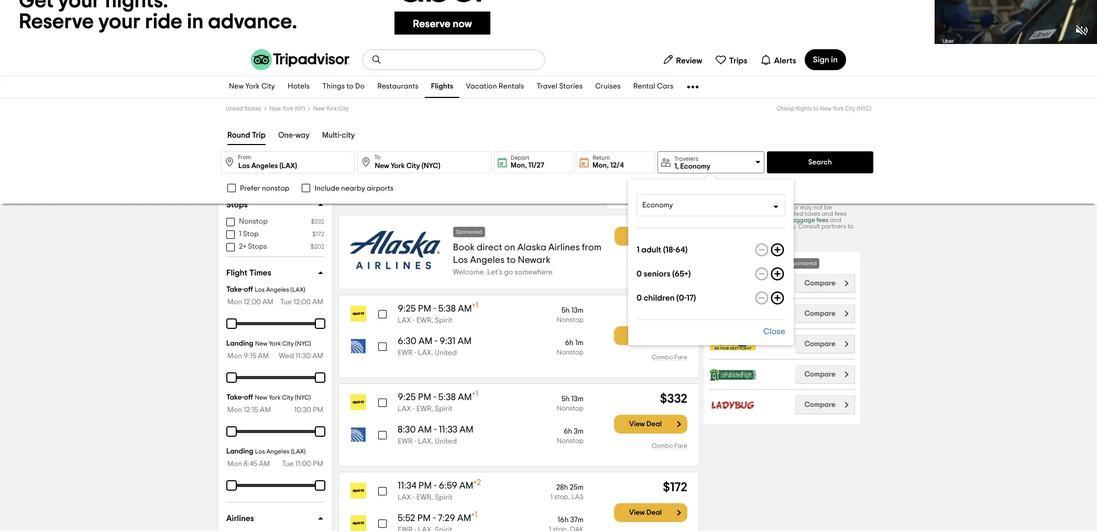 Task type: locate. For each thing, give the bounding box(es) containing it.
13m for 9:31 am
[[572, 307, 584, 314]]

- inside 5:52 pm - 7:29 am + 1
[[433, 514, 436, 524]]

0 horizontal spatial economy
[[643, 202, 673, 209]]

0 vertical spatial on
[[758, 204, 765, 211]]

ewr inside 6:30 am - 9:31 am ewr - lax , united
[[398, 350, 413, 357]]

1 horizontal spatial airlines
[[549, 243, 580, 252]]

1 horizontal spatial economy
[[681, 163, 711, 170]]

landing up mon 9:15 am
[[226, 340, 253, 347]]

pm right '5:52'
[[417, 514, 431, 524]]

1 vertical spatial los
[[255, 287, 265, 293]]

3 spirit from the top
[[435, 494, 453, 502]]

to right partners
[[848, 223, 854, 230]]

newark
[[518, 255, 551, 265]]

ewr up 6:30
[[416, 317, 431, 324]]

5 compare button from the top
[[796, 396, 855, 415]]

stops down prefer
[[226, 201, 248, 209]]

times
[[249, 269, 271, 277]]

9:25 for 6:30
[[398, 304, 416, 314]]

1 vertical spatial economy
[[643, 202, 673, 209]]

and up partners
[[822, 211, 833, 217]]

lax - ewr , spirit down 11:34 pm - 6:59 am + 2
[[398, 494, 453, 502]]

mon 12:15 am
[[227, 407, 271, 414]]

new york city link down things
[[313, 106, 349, 112]]

3 compare link from the top
[[796, 335, 855, 354]]

0 horizontal spatial 12:00
[[244, 299, 261, 306]]

landing
[[226, 340, 253, 347], [226, 448, 253, 455]]

york right flights
[[833, 106, 844, 112]]

1 mon from the top
[[227, 299, 242, 306]]

1 vertical spatial on
[[504, 243, 515, 252]]

angeles down times
[[266, 287, 289, 293]]

5:38 for 11:33 am
[[438, 393, 456, 402]]

see
[[710, 258, 724, 267]]

and down be
[[830, 217, 842, 223]]

landing for landing los angeles (lax)
[[226, 448, 253, 455]]

0 vertical spatial fare
[[675, 354, 688, 361]]

landing up mon 8:45 am
[[226, 448, 253, 455]]

4 compare button from the top
[[796, 365, 855, 384]]

9:25 pm - 5:38 am + 1 up 9:31
[[398, 302, 478, 314]]

ewr for 6:30 am
[[416, 317, 431, 324]]

united left states at the left top of the page
[[226, 106, 243, 112]]

take-
[[226, 286, 244, 293], [226, 394, 244, 401]]

0 vertical spatial stops
[[226, 201, 248, 209]]

2 vertical spatial (nyc)
[[295, 395, 311, 401]]

view deal for 7:29 am
[[629, 509, 662, 517]]

1 horizontal spatial sponsored
[[791, 261, 817, 266]]

1 horizontal spatial on
[[758, 204, 765, 211]]

1 landing from the top
[[226, 340, 253, 347]]

mon, inside return mon, 12/4
[[593, 162, 609, 169]]

64)
[[676, 246, 688, 254]]

1 12:00 from the left
[[244, 299, 261, 306]]

3 mon from the top
[[227, 407, 242, 414]]

new york city up states at the left top of the page
[[229, 83, 275, 90]]

2 vertical spatial angeles
[[266, 449, 290, 455]]

12:00
[[244, 299, 261, 306], [294, 299, 311, 306]]

2 vertical spatial united
[[435, 438, 457, 445]]

best value
[[612, 195, 647, 203]]

City or Airport text field
[[221, 151, 355, 173], [358, 151, 492, 173]]

0 vertical spatial 6h
[[565, 340, 574, 347]]

8:30 am - 11:33 am ewr - lax , united
[[398, 426, 474, 445]]

1 vertical spatial new york city
[[313, 106, 349, 112]]

2 compare button from the top
[[796, 304, 855, 323]]

off up mon 12:15 am
[[244, 394, 253, 401]]

0 vertical spatial $172
[[312, 231, 324, 237]]

1 0 from the top
[[637, 270, 642, 278]]

york up wed
[[269, 341, 281, 347]]

+ for 9:31 am
[[472, 302, 476, 310]]

new
[[229, 83, 244, 90], [270, 106, 281, 112], [313, 106, 325, 112], [820, 106, 832, 112], [255, 341, 268, 347], [255, 395, 267, 401]]

1 vertical spatial $332
[[660, 393, 688, 406]]

- down 11:34
[[413, 494, 415, 502]]

sign
[[813, 56, 830, 64]]

0 for 0 children (0-17)
[[637, 294, 642, 302]]

new right flights
[[820, 106, 832, 112]]

united inside "8:30 am - 11:33 am ewr - lax , united"
[[435, 438, 457, 445]]

2 9:25 pm - 5:38 am + 1 from the top
[[398, 390, 478, 402]]

1 compare button from the top
[[796, 274, 855, 293]]

mon 8:45 am
[[227, 461, 270, 468]]

city inside 'landing new york city (nyc)'
[[282, 341, 294, 347]]

los down book
[[453, 255, 468, 265]]

5:38
[[438, 304, 456, 314], [438, 393, 456, 402]]

lax for 5:52 pm
[[398, 494, 411, 502]]

mon, down depart at top left
[[511, 162, 527, 169]]

7:29
[[438, 514, 455, 524]]

5 compare from the top
[[805, 401, 836, 409]]

view deal
[[630, 232, 662, 240], [629, 332, 662, 340], [629, 421, 662, 428], [629, 509, 662, 517]]

1 compare from the top
[[805, 280, 836, 287]]

tue 12:00 am
[[280, 299, 323, 306]]

2 mon from the top
[[227, 353, 242, 360]]

1 vertical spatial off
[[244, 394, 253, 401]]

united down 11:33
[[435, 438, 457, 445]]

13m up 1m
[[572, 307, 584, 314]]

mon for mon 8:45 am
[[227, 461, 242, 468]]

1 vertical spatial lax - ewr , spirit
[[398, 406, 453, 413]]

1 vertical spatial combo
[[652, 443, 673, 449]]

0 horizontal spatial on
[[504, 243, 515, 252]]

0 vertical spatial 5:38
[[438, 304, 456, 314]]

1 vertical spatial 9:25
[[398, 393, 416, 402]]

compare button for first compare link from the bottom of the page
[[796, 396, 855, 415]]

1 vertical spatial 6h
[[564, 428, 572, 436]]

fees down "not"
[[817, 217, 829, 223]]

1 vertical spatial airlines
[[226, 515, 254, 523]]

5h 13m nonstop for 9:31 am
[[557, 307, 584, 324]]

baggage fees link
[[788, 217, 829, 223]]

lax for 8:30 am
[[398, 406, 411, 413]]

travel
[[537, 83, 558, 90]]

0 vertical spatial angeles
[[470, 255, 505, 265]]

1 vertical spatial 5h
[[562, 396, 570, 403]]

view for 7:29 am
[[629, 509, 645, 517]]

5h
[[562, 307, 570, 314], [562, 396, 570, 403]]

united states
[[226, 106, 261, 112]]

0 vertical spatial spirit
[[435, 317, 453, 324]]

1 5h 13m nonstop from the top
[[557, 307, 584, 324]]

flights left vacation on the left top of page
[[431, 83, 453, 90]]

may inside listing of flights on tripadvisor may not be exhaustive. total prices included taxes and fees for one traveler. additional
[[800, 204, 812, 211]]

8:30
[[398, 426, 416, 435]]

angeles inside take-off los angeles (lax)
[[266, 287, 289, 293]]

1 vertical spatial tue
[[282, 461, 294, 468]]

2 5h 13m nonstop from the top
[[557, 396, 584, 412]]

4 compare link from the top
[[796, 365, 855, 384]]

3 lax - ewr , spirit from the top
[[398, 494, 453, 502]]

am
[[263, 299, 273, 306], [312, 299, 323, 306], [458, 304, 472, 314], [419, 337, 433, 346], [458, 337, 472, 346], [258, 353, 269, 360], [312, 353, 323, 360], [458, 393, 472, 402], [260, 407, 271, 414], [418, 426, 432, 435], [460, 426, 474, 435], [259, 461, 270, 468], [459, 482, 474, 491], [457, 514, 471, 524]]

6h inside the 6h 1m nonstop
[[565, 340, 574, 347]]

1 city or airport text field from the left
[[221, 151, 355, 173]]

nearby
[[341, 185, 365, 192]]

0 horizontal spatial may
[[766, 223, 778, 230]]

1 horizontal spatial 12:00
[[294, 299, 311, 306]]

2 compare link from the top
[[796, 304, 855, 323]]

2 fare from the top
[[675, 443, 688, 449]]

view deal for 11:33 am
[[629, 421, 662, 428]]

5h 13m nonstop up 1m
[[557, 307, 584, 324]]

1 horizontal spatial city or airport text field
[[358, 151, 492, 173]]

lax
[[398, 317, 411, 324], [418, 350, 431, 357], [398, 406, 411, 413], [418, 438, 431, 445], [398, 494, 411, 502]]

new up 12:15
[[255, 395, 267, 401]]

2 12:00 from the left
[[294, 299, 311, 306]]

depart
[[511, 155, 529, 161]]

1 off from the top
[[244, 286, 253, 293]]

5:52 pm - 7:29 am + 1
[[398, 512, 478, 524]]

fees down the total
[[752, 223, 764, 230]]

1 vertical spatial take-
[[226, 394, 244, 401]]

0 vertical spatial combo fare
[[652, 354, 688, 361]]

1 vertical spatial $172
[[663, 482, 688, 494]]

city or airport text field for to
[[358, 151, 492, 173]]

1 9:25 pm - 5:38 am + 1 from the top
[[398, 302, 478, 314]]

1 horizontal spatial flights
[[738, 204, 756, 211]]

1 fare from the top
[[675, 354, 688, 361]]

2 lax - ewr , spirit from the top
[[398, 406, 453, 413]]

one-
[[278, 131, 295, 139]]

sponsored right on:
[[791, 261, 817, 266]]

adult
[[642, 246, 662, 254]]

4 deal from the top
[[647, 509, 662, 517]]

view deal button
[[614, 227, 688, 246], [614, 327, 688, 345], [614, 415, 688, 434], [614, 504, 688, 523]]

0 for 0 seniors (65+)
[[637, 270, 642, 278]]

0 vertical spatial sponsored
[[456, 229, 482, 235]]

nonstop
[[239, 218, 268, 225], [557, 317, 584, 324], [557, 350, 584, 356], [557, 406, 584, 412], [557, 438, 584, 445]]

off for take-off new york city (nyc)
[[244, 394, 253, 401]]

0 vertical spatial 5h 13m nonstop
[[557, 307, 584, 324]]

spirit up 9:31
[[435, 317, 453, 324]]

5:38 up 9:31
[[438, 304, 456, 314]]

lax - ewr , spirit
[[398, 317, 453, 324], [398, 406, 453, 413], [398, 494, 453, 502]]

fare for 9:31 am
[[675, 354, 688, 361]]

0 seniors (65+)
[[637, 270, 691, 278]]

1 horizontal spatial new york city
[[313, 106, 349, 112]]

am inside 11:34 pm - 6:59 am + 2
[[459, 482, 474, 491]]

new up 9:15
[[255, 341, 268, 347]]

2 13m from the top
[[572, 396, 584, 403]]

ewr for 5:52 pm
[[416, 494, 431, 502]]

+
[[472, 302, 476, 310], [472, 390, 476, 398], [474, 479, 477, 487], [471, 512, 475, 519]]

to up go
[[507, 255, 516, 265]]

0 vertical spatial landing
[[226, 340, 253, 347]]

flights inside listing of flights on tripadvisor may not be exhaustive. total prices included taxes and fees for one traveler. additional
[[738, 204, 756, 211]]

airlines
[[549, 243, 580, 252], [226, 515, 254, 523]]

fees right be
[[835, 211, 847, 217]]

cheap
[[777, 106, 795, 112]]

out
[[722, 230, 732, 236]]

take- down the flight
[[226, 286, 244, 293]]

united inside 6:30 am - 9:31 am ewr - lax , united
[[435, 350, 457, 357]]

9:25 up 6:30
[[398, 304, 416, 314]]

1 combo fare from the top
[[652, 354, 688, 361]]

+ inside 11:34 pm - 6:59 am + 2
[[474, 479, 477, 487]]

1 horizontal spatial $332
[[660, 393, 688, 406]]

1 vertical spatial 5:38
[[438, 393, 456, 402]]

partners
[[822, 223, 847, 230]]

states
[[244, 106, 261, 112]]

york inside take-off new york city (nyc)
[[269, 395, 281, 401]]

listing
[[710, 204, 729, 211]]

spirit for $332
[[435, 406, 453, 413]]

tue for tue 12:00 am
[[280, 299, 292, 306]]

+ for 7:29 am
[[474, 479, 477, 487]]

6h left 1m
[[565, 340, 574, 347]]

1 vertical spatial flights
[[738, 204, 756, 211]]

1 9:25 from the top
[[398, 304, 416, 314]]

28h 25m 1 stop, las
[[551, 484, 584, 501]]

1 horizontal spatial new york city link
[[313, 106, 349, 112]]

1 vertical spatial fare
[[675, 443, 688, 449]]

off for take-off los angeles (lax)
[[244, 286, 253, 293]]

york up mon 12:15 am
[[269, 395, 281, 401]]

united down 9:31
[[435, 350, 457, 357]]

to left do
[[347, 83, 354, 90]]

0 horizontal spatial mon,
[[511, 162, 527, 169]]

3 compare button from the top
[[796, 335, 855, 354]]

compare link
[[796, 274, 855, 293], [796, 304, 855, 323], [796, 335, 855, 354], [796, 365, 855, 384], [796, 396, 855, 415]]

2 off from the top
[[244, 394, 253, 401]]

3 deal from the top
[[647, 421, 662, 428]]

may down the prices
[[766, 223, 778, 230]]

2 0 from the top
[[637, 294, 642, 302]]

city
[[261, 83, 275, 90], [338, 106, 349, 112], [845, 106, 856, 112], [282, 341, 294, 347], [282, 395, 294, 401]]

lax - ewr , spirit up 8:30 on the bottom left of page
[[398, 406, 453, 413]]

mon, inside depart mon, 11/27
[[511, 162, 527, 169]]

2 combo fare from the top
[[652, 443, 688, 449]]

11:34 pm - 6:59 am + 2
[[398, 479, 481, 491]]

lax inside "8:30 am - 11:33 am ewr - lax , united"
[[418, 438, 431, 445]]

0 vertical spatial take-
[[226, 286, 244, 293]]

mon left 8:45
[[227, 461, 242, 468]]

deal
[[647, 232, 662, 240], [647, 332, 662, 340], [647, 421, 662, 428], [647, 509, 662, 517]]

11:00
[[295, 461, 311, 468]]

6h for 11:33 am
[[564, 428, 572, 436]]

- left 11:33
[[434, 426, 437, 435]]

ewr down 8:30 on the bottom left of page
[[398, 438, 413, 445]]

2 spirit from the top
[[435, 406, 453, 413]]

nonstop down 1m
[[557, 350, 584, 356]]

tue down take-off los angeles (lax)
[[280, 299, 292, 306]]

0 vertical spatial 9:25
[[398, 304, 416, 314]]

4 view deal button from the top
[[614, 504, 688, 523]]

new york city down things
[[313, 106, 349, 112]]

trips
[[729, 56, 748, 65]]

6h left 3m
[[564, 428, 572, 436]]

1 vertical spatial (nyc)
[[295, 341, 311, 347]]

1 5h from the top
[[562, 307, 570, 314]]

4 compare from the top
[[805, 371, 836, 378]]

2 combo from the top
[[652, 443, 673, 449]]

economy down travelers
[[681, 163, 711, 170]]

1 vertical spatial stops
[[248, 243, 267, 251]]

mon down the flight
[[227, 299, 242, 306]]

4 mon from the top
[[227, 461, 242, 468]]

0 horizontal spatial stops
[[226, 201, 248, 209]]

ewr down 6:30
[[398, 350, 413, 357]]

new york (ny) link
[[270, 106, 305, 112]]

to
[[374, 155, 381, 160]]

0 left children
[[637, 294, 642, 302]]

spirit up 11:33
[[435, 406, 453, 413]]

1 5:38 from the top
[[438, 304, 456, 314]]

take- for take-off new york city (nyc)
[[226, 394, 244, 401]]

tue left the 11:00
[[282, 461, 294, 468]]

1 vertical spatial spirit
[[435, 406, 453, 413]]

city or airport text field down one-way link
[[221, 151, 355, 173]]

(lax) up tue 11:00 pm
[[291, 449, 306, 455]]

3 compare from the top
[[805, 341, 836, 348]]

0 vertical spatial 0
[[637, 270, 642, 278]]

1 vertical spatial 13m
[[572, 396, 584, 403]]

compare for 5th compare link from the bottom of the page
[[805, 280, 836, 287]]

(lax) up "tue 12:00 am"
[[291, 287, 305, 293]]

5h up 6h 3m nonstop
[[562, 396, 570, 403]]

5h 13m nonstop up 3m
[[557, 396, 584, 412]]

5:38 for 9:31 am
[[438, 304, 456, 314]]

city or airport text field up airports
[[358, 151, 492, 173]]

one
[[720, 217, 731, 223]]

0 horizontal spatial city or airport text field
[[221, 151, 355, 173]]

2 city or airport text field from the left
[[358, 151, 492, 173]]

0 vertical spatial flights
[[431, 83, 453, 90]]

0 vertical spatial 5h
[[562, 307, 570, 314]]

multi-city
[[322, 131, 355, 139]]

may left "not"
[[800, 204, 812, 211]]

lax - ewr , spirit for $332
[[398, 406, 453, 413]]

1 vertical spatial landing
[[226, 448, 253, 455]]

advertisement region
[[0, 0, 1097, 44]]

multi-city link
[[322, 127, 355, 145]]

1m
[[575, 340, 584, 347]]

1 vertical spatial (lax)
[[291, 449, 306, 455]]

on
[[758, 204, 765, 211], [504, 243, 515, 252]]

sponsored up book
[[456, 229, 482, 235]]

0 vertical spatial united
[[226, 106, 243, 112]]

tue for tue 11:00 pm
[[282, 461, 294, 468]]

spirit for $172
[[435, 494, 453, 502]]

2 vertical spatial spirit
[[435, 494, 453, 502]]

1 vertical spatial 0
[[637, 294, 642, 302]]

2 5:38 from the top
[[438, 393, 456, 402]]

0 horizontal spatial fees
[[752, 223, 764, 230]]

0 vertical spatial economy
[[681, 163, 711, 170]]

alaska
[[518, 243, 546, 252]]

nonstop up 3m
[[557, 406, 584, 412]]

2 view deal button from the top
[[614, 327, 688, 345]]

view
[[630, 232, 645, 240], [629, 332, 645, 340], [629, 421, 645, 428], [629, 509, 645, 517]]

take- up mon 12:15 am
[[226, 394, 244, 401]]

0 vertical spatial tue
[[280, 299, 292, 306]]

1 take- from the top
[[226, 286, 244, 293]]

- left '7:29'
[[433, 514, 436, 524]]

trips link
[[711, 49, 752, 70]]

- up 6:30
[[413, 317, 415, 324]]

1 vertical spatial united
[[435, 350, 457, 357]]

- up 6:30 am - 9:31 am ewr - lax , united
[[434, 304, 436, 314]]

york
[[245, 83, 260, 90], [282, 106, 293, 112], [326, 106, 337, 112], [833, 106, 844, 112], [269, 341, 281, 347], [269, 395, 281, 401]]

0 vertical spatial off
[[244, 286, 253, 293]]

see more prices on:
[[710, 258, 783, 267]]

compare button for 3rd compare link from the top of the page
[[796, 335, 855, 354]]

combo for 11:33 am
[[652, 443, 673, 449]]

include nearby airports
[[315, 185, 394, 192]]

0 vertical spatial combo
[[652, 354, 673, 361]]

5h up the 6h 1m nonstop
[[562, 307, 570, 314]]

$172
[[312, 231, 324, 237], [663, 482, 688, 494]]

restaurants link
[[371, 76, 425, 98]]

0 horizontal spatial $332
[[311, 219, 324, 225]]

1 vertical spatial may
[[766, 223, 778, 230]]

0 vertical spatial (lax)
[[291, 287, 305, 293]]

on up additional
[[758, 204, 765, 211]]

1 deal from the top
[[647, 232, 662, 240]]

1 adult (18-64)
[[637, 246, 688, 254]]

compare button for 5th compare link from the bottom of the page
[[796, 274, 855, 293]]

1 vertical spatial combo fare
[[652, 443, 688, 449]]

13m up 3m
[[572, 396, 584, 403]]

city or airport text field for from
[[221, 151, 355, 173]]

0 vertical spatial airlines
[[549, 243, 580, 252]]

9:25 up 8:30 on the bottom left of page
[[398, 393, 416, 402]]

exhaustive.
[[710, 211, 742, 217]]

deal for 11:33 am
[[647, 421, 662, 428]]

ewr for 8:30 am
[[416, 406, 431, 413]]

combo fare for 9:31 am
[[652, 354, 688, 361]]

things
[[322, 83, 345, 90]]

2+
[[239, 243, 246, 251]]

pm right 11:34
[[419, 482, 432, 491]]

1 combo from the top
[[652, 354, 673, 361]]

5h 13m nonstop
[[557, 307, 584, 324], [557, 396, 584, 412]]

flights up traveler.
[[738, 204, 756, 211]]

2 compare from the top
[[805, 310, 836, 318]]

angeles inside landing los angeles (lax)
[[266, 449, 290, 455]]

1 vertical spatial angeles
[[266, 287, 289, 293]]

2 deal from the top
[[647, 332, 662, 340]]

united for 8:30 am
[[435, 438, 457, 445]]

vacation
[[466, 83, 497, 90]]

2 mon, from the left
[[593, 162, 609, 169]]

1 13m from the top
[[572, 307, 584, 314]]

0 vertical spatial los
[[453, 255, 468, 265]]

new up the united states link on the left top
[[229, 83, 244, 90]]

None search field
[[363, 50, 545, 69]]

angeles down direct on the left of page
[[470, 255, 505, 265]]

on right direct on the left of page
[[504, 243, 515, 252]]

taxes
[[805, 211, 821, 217]]

0 vertical spatial may
[[800, 204, 812, 211]]

0 vertical spatial new york city
[[229, 83, 275, 90]]

- left 6:59
[[434, 482, 437, 491]]

2 take- from the top
[[226, 394, 244, 401]]

1 vertical spatial 5h 13m nonstop
[[557, 396, 584, 412]]

compare
[[805, 280, 836, 287], [805, 310, 836, 318], [805, 341, 836, 348], [805, 371, 836, 378], [805, 401, 836, 409]]

1 mon, from the left
[[511, 162, 527, 169]]

on inside listing of flights on tripadvisor may not be exhaustive. total prices included taxes and fees for one traveler. additional
[[758, 204, 765, 211]]

2 vertical spatial los
[[255, 449, 265, 455]]

fees inside listing of flights on tripadvisor may not be exhaustive. total prices included taxes and fees for one traveler. additional
[[835, 211, 847, 217]]

1 vertical spatial 9:25 pm - 5:38 am + 1
[[398, 390, 478, 402]]

- left 9:31
[[435, 337, 437, 346]]

2 5h from the top
[[562, 396, 570, 403]]

pm inside 11:34 pm - 6:59 am + 2
[[419, 482, 432, 491]]

2 horizontal spatial fees
[[835, 211, 847, 217]]

spirit
[[435, 317, 453, 324], [435, 406, 453, 413], [435, 494, 453, 502]]

mon for mon 12:00 am
[[227, 299, 242, 306]]

baggage fees
[[788, 217, 829, 223]]

1 horizontal spatial mon,
[[593, 162, 609, 169]]

mon left 12:15
[[227, 407, 242, 414]]

go
[[504, 269, 513, 276]]

apply.
[[779, 223, 797, 230]]

economy inside the travelers 1 , economy
[[681, 163, 711, 170]]

2 9:25 from the top
[[398, 393, 416, 402]]

5h for 11:33 am
[[562, 396, 570, 403]]

0 horizontal spatial new york city link
[[223, 76, 281, 98]]

to inside and other optional fees may apply. consult partners to find out more.
[[848, 223, 854, 230]]

ewr down 11:34 pm - 6:59 am + 2
[[416, 494, 431, 502]]

, inside 6:30 am - 9:31 am ewr - lax , united
[[431, 350, 433, 357]]

lax - ewr , spirit for $172
[[398, 494, 453, 502]]

return mon, 12/4
[[593, 155, 624, 169]]

economy right best
[[643, 202, 673, 209]]

0 horizontal spatial flights
[[431, 83, 453, 90]]

6h inside 6h 3m nonstop
[[564, 428, 572, 436]]

5:38 up 11:33
[[438, 393, 456, 402]]

angeles up tue 11:00 pm
[[266, 449, 290, 455]]

0 vertical spatial lax - ewr , spirit
[[398, 317, 453, 324]]

0 vertical spatial 13m
[[572, 307, 584, 314]]

mon, for mon, 12/4
[[593, 162, 609, 169]]

2 landing from the top
[[226, 448, 253, 455]]

3 view deal button from the top
[[614, 415, 688, 434]]

1 horizontal spatial may
[[800, 204, 812, 211]]

mon
[[227, 299, 242, 306], [227, 353, 242, 360], [227, 407, 242, 414], [227, 461, 242, 468]]

28h
[[556, 484, 568, 492]]



Task type: vqa. For each thing, say whether or not it's contained in the screenshot.
of
yes



Task type: describe. For each thing, give the bounding box(es) containing it.
value
[[628, 195, 647, 203]]

1 vertical spatial new york city link
[[313, 106, 349, 112]]

9:25 for 8:30
[[398, 393, 416, 402]]

take-off los angeles (lax)
[[226, 286, 305, 293]]

tripadvisor image
[[251, 49, 350, 70]]

vacation rentals
[[466, 83, 524, 90]]

airlines inside book direct on alaska airlines from los angeles to newark welcome. let's go somewhere
[[549, 243, 580, 252]]

prices
[[747, 258, 770, 267]]

from
[[582, 243, 602, 252]]

11/27
[[529, 162, 544, 169]]

0 horizontal spatial new york city
[[229, 83, 275, 90]]

of
[[730, 204, 736, 211]]

ewr inside "8:30 am - 11:33 am ewr - lax , united"
[[398, 438, 413, 445]]

view deal button for 7:29 am
[[614, 504, 688, 523]]

take- for take-off los angeles (lax)
[[226, 286, 244, 293]]

new inside take-off new york city (nyc)
[[255, 395, 267, 401]]

somewhere
[[515, 269, 553, 276]]

cruises
[[596, 83, 621, 90]]

search
[[809, 159, 832, 166]]

1 inside 28h 25m 1 stop, las
[[551, 494, 553, 501]]

pm right the 11:00
[[313, 461, 323, 468]]

compare for first compare link from the bottom of the page
[[805, 401, 836, 409]]

6:30 am - 9:31 am ewr - lax , united
[[398, 337, 472, 357]]

1 inside 5:52 pm - 7:29 am + 1
[[475, 512, 478, 519]]

prefer
[[240, 185, 260, 192]]

baggage
[[788, 217, 815, 223]]

16h
[[558, 517, 569, 524]]

combo fare for 11:33 am
[[652, 443, 688, 449]]

travelers 1 , economy
[[675, 156, 711, 170]]

stories
[[559, 83, 583, 90]]

view deal for 9:31 am
[[629, 332, 662, 340]]

1 horizontal spatial $172
[[663, 482, 688, 494]]

fare for 11:33 am
[[675, 443, 688, 449]]

(ny)
[[295, 106, 305, 112]]

optional
[[727, 223, 751, 230]]

(lax) inside take-off los angeles (lax)
[[291, 287, 305, 293]]

prices
[[759, 211, 777, 217]]

landing los angeles (lax)
[[226, 448, 306, 455]]

0 vertical spatial (nyc)
[[857, 106, 872, 112]]

travelers
[[675, 156, 699, 162]]

depart mon, 11/27
[[511, 155, 544, 169]]

mon 9:15 am
[[227, 353, 269, 360]]

on inside book direct on alaska airlines from los angeles to newark welcome. let's go somewhere
[[504, 243, 515, 252]]

one-way link
[[278, 127, 310, 145]]

flight
[[226, 269, 248, 277]]

compare button for 2nd compare link from the bottom of the page
[[796, 365, 855, 384]]

view for 11:33 am
[[629, 421, 645, 428]]

- down 6:30
[[414, 350, 417, 357]]

compare for 4th compare link from the bottom of the page
[[805, 310, 836, 318]]

los inside landing los angeles (lax)
[[255, 449, 265, 455]]

1 horizontal spatial stops
[[248, 243, 267, 251]]

1 vertical spatial sponsored
[[791, 261, 817, 266]]

not
[[814, 204, 823, 211]]

9:31
[[440, 337, 456, 346]]

2+ stops
[[239, 243, 267, 251]]

way
[[295, 131, 310, 139]]

0 vertical spatial $332
[[311, 219, 324, 225]]

children
[[644, 294, 675, 302]]

0 vertical spatial new york city link
[[223, 76, 281, 98]]

stop
[[243, 231, 259, 238]]

1 inside the travelers 1 , economy
[[675, 163, 677, 170]]

deal for 7:29 am
[[647, 509, 662, 517]]

york down things
[[326, 106, 337, 112]]

- up 8:30 on the bottom left of page
[[413, 406, 415, 413]]

find
[[710, 230, 721, 236]]

city inside take-off new york city (nyc)
[[282, 395, 294, 401]]

+ for 11:33 am
[[472, 390, 476, 398]]

direct
[[477, 243, 502, 252]]

1 compare link from the top
[[796, 274, 855, 293]]

1 view deal button from the top
[[614, 227, 688, 246]]

1 horizontal spatial fees
[[817, 217, 829, 223]]

10:30 pm
[[294, 407, 323, 414]]

5 compare link from the top
[[796, 396, 855, 415]]

5h 13m nonstop for 11:33 am
[[557, 396, 584, 412]]

new york (ny)
[[270, 106, 305, 112]]

2
[[477, 479, 481, 487]]

nonstop
[[262, 185, 290, 192]]

9:25 pm - 5:38 am + 1 for 11:33
[[398, 390, 478, 402]]

los inside take-off los angeles (lax)
[[255, 287, 265, 293]]

compare for 2nd compare link from the bottom of the page
[[805, 371, 836, 378]]

9:25 pm - 5:38 am + 1 for 9:31
[[398, 302, 478, 314]]

10:30
[[294, 407, 311, 414]]

mon, for mon, 11/27
[[511, 162, 527, 169]]

combo for 9:31 am
[[652, 354, 673, 361]]

close
[[764, 328, 786, 336]]

angeles inside book direct on alaska airlines from los angeles to newark welcome. let's go somewhere
[[470, 255, 505, 265]]

lax for 6:30 am
[[398, 317, 411, 324]]

united states link
[[226, 106, 261, 112]]

6h for 9:31 am
[[565, 340, 574, 347]]

stop,
[[554, 494, 570, 501]]

nonstop down 3m
[[557, 438, 584, 445]]

review
[[676, 56, 703, 65]]

11:30
[[296, 353, 311, 360]]

round trip
[[227, 131, 266, 139]]

rental cars
[[633, 83, 674, 90]]

to inside 'things to do' link
[[347, 83, 354, 90]]

take-off new york city (nyc)
[[226, 394, 311, 401]]

for
[[710, 217, 718, 223]]

nonstop up 1m
[[557, 317, 584, 324]]

be
[[825, 204, 832, 211]]

- down 8:30 on the bottom left of page
[[414, 438, 417, 445]]

- up "8:30 am - 11:33 am ewr - lax , united"
[[434, 393, 436, 402]]

view deal button for 9:31 am
[[614, 327, 688, 345]]

new inside 'landing new york city (nyc)'
[[255, 341, 268, 347]]

travel stories
[[537, 83, 583, 90]]

united for 6:30 am
[[435, 350, 457, 357]]

(0-
[[677, 294, 687, 302]]

pm up "8:30 am - 11:33 am ewr - lax , united"
[[418, 393, 432, 402]]

new right states at the left top of the page
[[270, 106, 281, 112]]

, inside "8:30 am - 11:33 am ewr - lax , united"
[[431, 438, 433, 445]]

may inside and other optional fees may apply. consult partners to find out more.
[[766, 223, 778, 230]]

alerts link
[[756, 49, 801, 70]]

york inside 'landing new york city (nyc)'
[[269, 341, 281, 347]]

deal for 9:31 am
[[647, 332, 662, 340]]

nonstop up stop
[[239, 218, 268, 225]]

compare for 3rd compare link from the top of the page
[[805, 341, 836, 348]]

best
[[612, 195, 627, 203]]

lax inside 6:30 am - 9:31 am ewr - lax , united
[[418, 350, 431, 357]]

0 horizontal spatial airlines
[[226, 515, 254, 523]]

and inside and other optional fees may apply. consult partners to find out more.
[[830, 217, 842, 223]]

landing new york city (nyc)
[[226, 340, 311, 347]]

, inside the travelers 1 , economy
[[677, 163, 679, 170]]

traveler.
[[732, 217, 756, 223]]

listing of flights on tripadvisor may not be exhaustive. total prices included taxes and fees for one traveler. additional
[[710, 204, 847, 223]]

0 horizontal spatial sponsored
[[456, 229, 482, 235]]

welcome.
[[453, 269, 486, 276]]

return
[[593, 155, 610, 161]]

things to do
[[322, 83, 365, 90]]

sign in
[[813, 56, 838, 64]]

12:00 for tue
[[294, 299, 311, 306]]

york left (ny)
[[282, 106, 293, 112]]

pm right "10:30" at the left of the page
[[313, 407, 323, 414]]

wed
[[279, 353, 294, 360]]

9:15
[[244, 353, 256, 360]]

- inside 11:34 pm - 6:59 am + 2
[[434, 482, 437, 491]]

do
[[355, 83, 365, 90]]

mon for mon 9:15 am
[[227, 353, 242, 360]]

restaurants
[[377, 83, 419, 90]]

los inside book direct on alaska airlines from los angeles to newark welcome. let's go somewhere
[[453, 255, 468, 265]]

tripadvisor
[[767, 204, 799, 211]]

hotels link
[[281, 76, 316, 98]]

search image
[[372, 55, 382, 65]]

to right flights
[[813, 106, 819, 112]]

0 children (0-17)
[[637, 294, 696, 302]]

12:00 for mon
[[244, 299, 261, 306]]

1 spirit from the top
[[435, 317, 453, 324]]

on:
[[772, 258, 783, 267]]

fees inside and other optional fees may apply. consult partners to find out more.
[[752, 223, 764, 230]]

(65+)
[[673, 270, 691, 278]]

city
[[342, 131, 355, 139]]

(nyc) inside take-off new york city (nyc)
[[295, 395, 311, 401]]

rental
[[633, 83, 656, 90]]

york up states at the left top of the page
[[245, 83, 260, 90]]

pm inside 5:52 pm - 7:29 am + 1
[[417, 514, 431, 524]]

0 horizontal spatial $172
[[312, 231, 324, 237]]

view for 9:31 am
[[629, 332, 645, 340]]

6:59
[[439, 482, 457, 491]]

(lax) inside landing los angeles (lax)
[[291, 449, 306, 455]]

wed 11:30 am
[[279, 353, 323, 360]]

total
[[744, 211, 758, 217]]

(nyc) inside 'landing new york city (nyc)'
[[295, 341, 311, 347]]

1 lax - ewr , spirit from the top
[[398, 317, 453, 324]]

flights
[[796, 106, 812, 112]]

view deal button for 11:33 am
[[614, 415, 688, 434]]

mon for mon 12:15 am
[[227, 407, 242, 414]]

multi-
[[322, 131, 342, 139]]

5:52
[[398, 514, 415, 524]]

alerts
[[774, 56, 796, 65]]

am inside 5:52 pm - 7:29 am + 1
[[457, 514, 471, 524]]

new right (ny)
[[313, 106, 325, 112]]

to inside book direct on alaska airlines from los angeles to newark welcome. let's go somewhere
[[507, 255, 516, 265]]

13m for 11:33 am
[[572, 396, 584, 403]]

and inside listing of flights on tripadvisor may not be exhaustive. total prices included taxes and fees for one traveler. additional
[[822, 211, 833, 217]]

consult
[[798, 223, 820, 230]]

included
[[779, 211, 804, 217]]

landing for landing new york city (nyc)
[[226, 340, 253, 347]]

5h for 9:31 am
[[562, 307, 570, 314]]

$202
[[310, 244, 324, 250]]

compare button for 4th compare link from the bottom of the page
[[796, 304, 855, 323]]

include
[[315, 185, 340, 192]]

12:15
[[244, 407, 258, 414]]

pm up 6:30 am - 9:31 am ewr - lax , united
[[418, 304, 432, 314]]

+ inside 5:52 pm - 7:29 am + 1
[[471, 512, 475, 519]]



